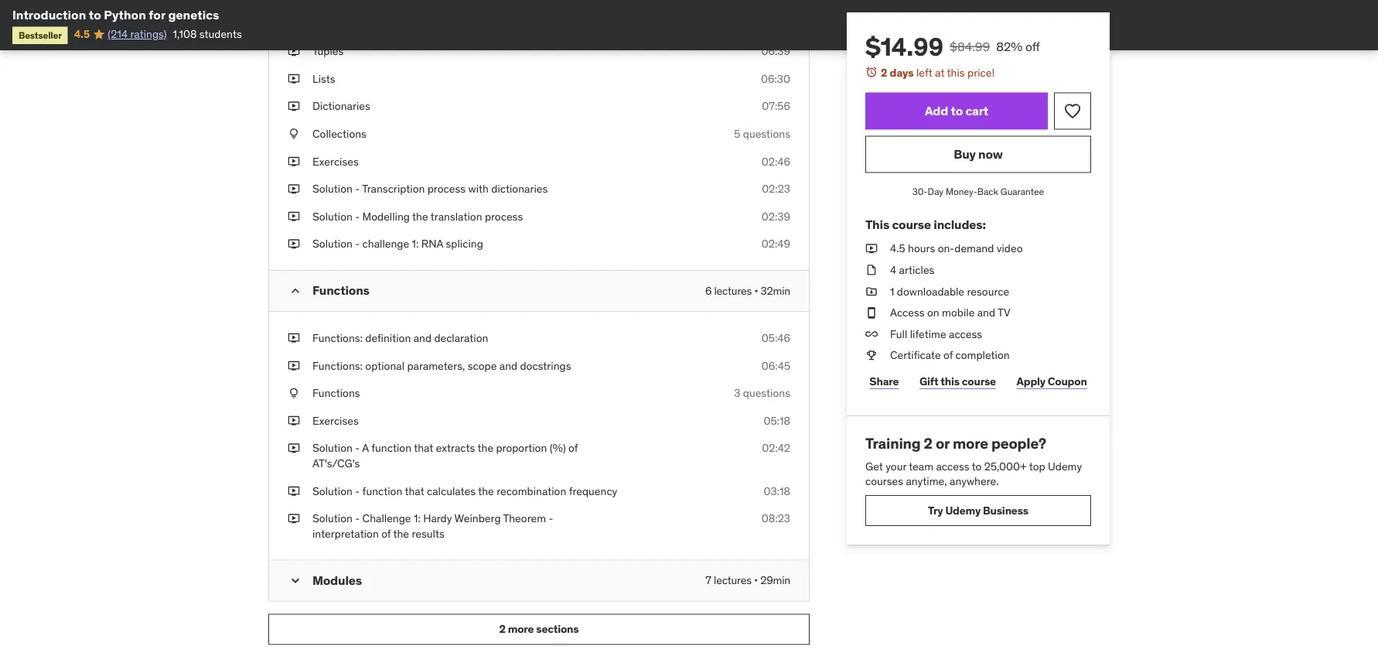 Task type: locate. For each thing, give the bounding box(es) containing it.
1 vertical spatial lectures
[[714, 573, 752, 587]]

2 days left at this price!
[[881, 65, 995, 79]]

solution down collections at the top left of the page
[[313, 182, 353, 196]]

this right gift
[[941, 374, 960, 388]]

to up anywhere.
[[972, 459, 982, 473]]

- left modelling
[[355, 209, 360, 223]]

1: left rna
[[412, 237, 419, 251]]

1 downloadable resource
[[891, 284, 1010, 298]]

to left cart
[[951, 103, 963, 119]]

1 horizontal spatial of
[[569, 441, 578, 455]]

of down full lifetime access on the right of page
[[944, 348, 953, 362]]

1 functions from the top
[[313, 283, 370, 298]]

back
[[978, 186, 999, 198]]

functions: left optional
[[313, 358, 363, 372]]

functions: for functions: definition and declaration
[[313, 331, 363, 345]]

udemy inside training 2 or more people? get your team access to 25,000+ top udemy courses anytime, anywhere.
[[1048, 459, 1083, 473]]

0 vertical spatial more
[[953, 434, 989, 453]]

solution for solution - modelling the translation process
[[313, 209, 353, 223]]

- for challenge
[[355, 511, 360, 525]]

1,108 students
[[173, 27, 242, 41]]

of for 08:23
[[382, 527, 391, 540]]

process up translation
[[428, 182, 466, 196]]

-
[[355, 182, 360, 196], [355, 209, 360, 223], [355, 237, 360, 251], [355, 441, 360, 455], [355, 484, 360, 498], [355, 511, 360, 525], [549, 511, 554, 525]]

(%)
[[550, 441, 566, 455]]

0 vertical spatial 1:
[[412, 237, 419, 251]]

0 horizontal spatial course
[[892, 216, 932, 232]]

theorem
[[503, 511, 546, 525]]

• left 29min
[[754, 573, 758, 587]]

more left sections
[[508, 622, 534, 636]]

0 vertical spatial •
[[755, 284, 759, 298]]

2 inside 'button'
[[499, 622, 506, 636]]

udemy right try
[[946, 504, 981, 517]]

- down at's/cg's
[[355, 484, 360, 498]]

1 vertical spatial functions:
[[313, 358, 363, 372]]

1 horizontal spatial 2
[[881, 65, 888, 79]]

lifetime
[[911, 327, 947, 341]]

0 horizontal spatial 4.5
[[74, 27, 90, 41]]

solution left modelling
[[313, 209, 353, 223]]

this inside 'link'
[[941, 374, 960, 388]]

1 vertical spatial access
[[937, 459, 970, 473]]

4.5
[[74, 27, 90, 41], [891, 241, 906, 255]]

add to cart button
[[866, 93, 1048, 130]]

questions for 3 questions
[[743, 386, 791, 400]]

4 solution from the top
[[313, 441, 353, 455]]

xsmall image
[[288, 71, 300, 86], [288, 99, 300, 114], [288, 154, 300, 169], [288, 181, 300, 197], [288, 236, 300, 252], [866, 284, 878, 299], [866, 305, 878, 320], [866, 327, 878, 342], [288, 331, 300, 346], [288, 386, 300, 401], [288, 413, 300, 428], [288, 441, 300, 456], [288, 483, 300, 499], [288, 511, 300, 526]]

exercises down collections at the top left of the page
[[313, 154, 359, 168]]

• left 32min
[[755, 284, 759, 298]]

2 horizontal spatial and
[[978, 306, 996, 319]]

1 horizontal spatial udemy
[[1048, 459, 1083, 473]]

and left tv
[[978, 306, 996, 319]]

python
[[104, 7, 146, 22]]

0 vertical spatial 4.5
[[74, 27, 90, 41]]

0 vertical spatial and
[[978, 306, 996, 319]]

small image
[[288, 283, 303, 299], [288, 573, 303, 588]]

lectures for modules
[[714, 573, 752, 587]]

1: up the results
[[414, 511, 421, 525]]

1 horizontal spatial course
[[962, 374, 997, 388]]

- left transcription
[[355, 182, 360, 196]]

0 horizontal spatial udemy
[[946, 504, 981, 517]]

left
[[917, 65, 933, 79]]

1 vertical spatial that
[[405, 484, 425, 498]]

course down completion on the bottom
[[962, 374, 997, 388]]

anytime,
[[906, 474, 948, 488]]

training 2 or more people? get your team access to 25,000+ top udemy courses anytime, anywhere.
[[866, 434, 1083, 488]]

1 horizontal spatial and
[[500, 358, 518, 372]]

2 questions from the top
[[743, 386, 791, 400]]

and up parameters,
[[414, 331, 432, 345]]

- for modelling
[[355, 209, 360, 223]]

for
[[149, 7, 165, 22]]

access down or
[[937, 459, 970, 473]]

1 vertical spatial and
[[414, 331, 432, 345]]

more inside 'button'
[[508, 622, 534, 636]]

0 vertical spatial access
[[949, 327, 983, 341]]

lectures right 7
[[714, 573, 752, 587]]

1 • from the top
[[755, 284, 759, 298]]

1 questions from the top
[[743, 127, 791, 141]]

to for python
[[89, 7, 101, 22]]

1 vertical spatial process
[[485, 209, 523, 223]]

the down challenge
[[393, 527, 409, 540]]

1 horizontal spatial more
[[953, 434, 989, 453]]

course up hours at the right top of page
[[892, 216, 932, 232]]

1 vertical spatial functions
[[313, 386, 360, 400]]

2 for 2 more sections
[[499, 622, 506, 636]]

2 horizontal spatial of
[[944, 348, 953, 362]]

- for challenge
[[355, 237, 360, 251]]

1 vertical spatial 4.5
[[891, 241, 906, 255]]

function right a
[[372, 441, 412, 455]]

certificate of completion
[[891, 348, 1010, 362]]

2 • from the top
[[754, 573, 758, 587]]

training
[[866, 434, 921, 453]]

1 vertical spatial questions
[[743, 386, 791, 400]]

1 vertical spatial course
[[962, 374, 997, 388]]

that left extracts
[[414, 441, 434, 455]]

2 lectures from the top
[[714, 573, 752, 587]]

questions down the 06:45 at the right bottom of page
[[743, 386, 791, 400]]

1 lectures from the top
[[714, 284, 752, 298]]

1 vertical spatial more
[[508, 622, 534, 636]]

- for a
[[355, 441, 360, 455]]

exercises for 02:46
[[313, 154, 359, 168]]

of inside solution - a function that extracts the proportion (%) of at's/cg's
[[569, 441, 578, 455]]

4.5 left the (214
[[74, 27, 90, 41]]

or
[[936, 434, 950, 453]]

exercises up at's/cg's
[[313, 414, 359, 427]]

to inside add to cart 'button'
[[951, 103, 963, 119]]

1: inside solution - challenge 1: hardy weinberg theorem - interpretation of the results
[[414, 511, 421, 525]]

1 small image from the top
[[288, 283, 303, 299]]

- for transcription
[[355, 182, 360, 196]]

at's/cg's
[[313, 456, 360, 470]]

optional
[[365, 358, 405, 372]]

02:46
[[762, 154, 791, 168]]

get
[[866, 459, 884, 473]]

0 vertical spatial small image
[[288, 283, 303, 299]]

solution up at's/cg's
[[313, 441, 353, 455]]

0 vertical spatial function
[[372, 441, 412, 455]]

4 articles
[[891, 263, 935, 277]]

4.5 hours on-demand video
[[891, 241, 1023, 255]]

questions up '02:46'
[[743, 127, 791, 141]]

solution inside solution - a function that extracts the proportion (%) of at's/cg's
[[313, 441, 353, 455]]

0 vertical spatial questions
[[743, 127, 791, 141]]

1 horizontal spatial to
[[951, 103, 963, 119]]

the right extracts
[[478, 441, 494, 455]]

2 left sections
[[499, 622, 506, 636]]

video
[[997, 241, 1023, 255]]

course inside 'link'
[[962, 374, 997, 388]]

0 vertical spatial course
[[892, 216, 932, 232]]

solution up interpretation
[[313, 511, 353, 525]]

2 horizontal spatial 2
[[924, 434, 933, 453]]

0 horizontal spatial to
[[89, 7, 101, 22]]

business
[[983, 504, 1029, 517]]

hours
[[908, 241, 936, 255]]

of inside solution - challenge 1: hardy weinberg theorem - interpretation of the results
[[382, 527, 391, 540]]

2 for 2 days left at this price!
[[881, 65, 888, 79]]

4.5 up 4
[[891, 241, 906, 255]]

that up the "hardy"
[[405, 484, 425, 498]]

apply
[[1017, 374, 1046, 388]]

introduction to python for genetics
[[12, 7, 219, 22]]

1 functions: from the top
[[313, 331, 363, 345]]

2 left or
[[924, 434, 933, 453]]

lectures right 6
[[714, 284, 752, 298]]

solution for solution - transcription process with dictionaries
[[313, 182, 353, 196]]

2 right alarm icon
[[881, 65, 888, 79]]

with
[[468, 182, 489, 196]]

full lifetime access
[[891, 327, 983, 341]]

3 questions
[[734, 386, 791, 400]]

more inside training 2 or more people? get your team access to 25,000+ top udemy courses anytime, anywhere.
[[953, 434, 989, 453]]

- up interpretation
[[355, 511, 360, 525]]

add to cart
[[925, 103, 989, 119]]

a
[[362, 441, 369, 455]]

1 vertical spatial udemy
[[946, 504, 981, 517]]

02:49
[[762, 237, 791, 251]]

the inside solution - a function that extracts the proportion (%) of at's/cg's
[[478, 441, 494, 455]]

0 horizontal spatial 2
[[499, 622, 506, 636]]

function up challenge
[[363, 484, 403, 498]]

$14.99
[[866, 31, 944, 62]]

2 inside training 2 or more people? get your team access to 25,000+ top udemy courses anytime, anywhere.
[[924, 434, 933, 453]]

solution left challenge
[[313, 237, 353, 251]]

2 vertical spatial and
[[500, 358, 518, 372]]

transcription
[[362, 182, 425, 196]]

declaration
[[434, 331, 489, 345]]

- left challenge
[[355, 237, 360, 251]]

the inside solution - challenge 1: hardy weinberg theorem - interpretation of the results
[[393, 527, 409, 540]]

now
[[979, 146, 1003, 162]]

6 lectures • 32min
[[706, 284, 791, 298]]

1
[[891, 284, 895, 298]]

more
[[953, 434, 989, 453], [508, 622, 534, 636]]

- inside solution - a function that extracts the proportion (%) of at's/cg's
[[355, 441, 360, 455]]

0 vertical spatial functions:
[[313, 331, 363, 345]]

exercises
[[313, 154, 359, 168], [313, 414, 359, 427]]

1 vertical spatial of
[[569, 441, 578, 455]]

06:39
[[762, 44, 791, 58]]

process
[[428, 182, 466, 196], [485, 209, 523, 223]]

0 vertical spatial to
[[89, 7, 101, 22]]

team
[[909, 459, 934, 473]]

2 vertical spatial to
[[972, 459, 982, 473]]

1 vertical spatial 2
[[924, 434, 933, 453]]

small image for functions
[[288, 283, 303, 299]]

solution - challenge 1: rna splicing
[[313, 237, 483, 251]]

0 horizontal spatial of
[[382, 527, 391, 540]]

1 vertical spatial to
[[951, 103, 963, 119]]

of down challenge
[[382, 527, 391, 540]]

0 vertical spatial udemy
[[1048, 459, 1083, 473]]

2 vertical spatial 2
[[499, 622, 506, 636]]

5 solution from the top
[[313, 484, 353, 498]]

2 solution from the top
[[313, 209, 353, 223]]

solution for solution - a function that extracts the proportion (%) of at's/cg's
[[313, 441, 353, 455]]

1 vertical spatial exercises
[[313, 414, 359, 427]]

solution inside solution - challenge 1: hardy weinberg theorem - interpretation of the results
[[313, 511, 353, 525]]

people?
[[992, 434, 1047, 453]]

02:39
[[762, 209, 791, 223]]

1 solution from the top
[[313, 182, 353, 196]]

30-
[[913, 186, 928, 198]]

1 vertical spatial this
[[941, 374, 960, 388]]

this right at
[[948, 65, 965, 79]]

0 vertical spatial 2
[[881, 65, 888, 79]]

solution for solution - challenge 1: hardy weinberg theorem - interpretation of the results
[[313, 511, 353, 525]]

money-
[[946, 186, 978, 198]]

07:56
[[762, 99, 791, 113]]

frequency
[[569, 484, 618, 498]]

of for 02:42
[[569, 441, 578, 455]]

at
[[936, 65, 945, 79]]

dictionaries
[[492, 182, 548, 196]]

0 horizontal spatial more
[[508, 622, 534, 636]]

2 horizontal spatial to
[[972, 459, 982, 473]]

course
[[892, 216, 932, 232], [962, 374, 997, 388]]

includes:
[[934, 216, 986, 232]]

2 exercises from the top
[[313, 414, 359, 427]]

more right or
[[953, 434, 989, 453]]

tuples
[[313, 44, 344, 58]]

to left python
[[89, 7, 101, 22]]

of right (%)
[[569, 441, 578, 455]]

process down "dictionaries"
[[485, 209, 523, 223]]

0 vertical spatial that
[[414, 441, 434, 455]]

try udemy business
[[929, 504, 1029, 517]]

and
[[978, 306, 996, 319], [414, 331, 432, 345], [500, 358, 518, 372]]

apply coupon
[[1017, 374, 1088, 388]]

to for cart
[[951, 103, 963, 119]]

1 vertical spatial •
[[754, 573, 758, 587]]

1 exercises from the top
[[313, 154, 359, 168]]

0 vertical spatial lectures
[[714, 284, 752, 298]]

udemy right top
[[1048, 459, 1083, 473]]

lectures for functions
[[714, 284, 752, 298]]

0 horizontal spatial process
[[428, 182, 466, 196]]

access down mobile
[[949, 327, 983, 341]]

29min
[[761, 573, 791, 587]]

xsmall image
[[288, 44, 300, 59], [288, 126, 300, 141], [288, 209, 300, 224], [866, 241, 878, 256], [866, 262, 878, 278], [866, 348, 878, 363], [288, 358, 300, 373]]

02:23
[[762, 182, 791, 196]]

3
[[734, 386, 741, 400]]

function
[[372, 441, 412, 455], [363, 484, 403, 498]]

rna
[[422, 237, 443, 251]]

- left a
[[355, 441, 360, 455]]

1 vertical spatial 1:
[[414, 511, 421, 525]]

functions up at's/cg's
[[313, 386, 360, 400]]

0 vertical spatial exercises
[[313, 154, 359, 168]]

2 functions: from the top
[[313, 358, 363, 372]]

2 small image from the top
[[288, 573, 303, 588]]

and right scope
[[500, 358, 518, 372]]

2 functions from the top
[[313, 386, 360, 400]]

06:30
[[761, 72, 791, 86]]

0 vertical spatial functions
[[313, 283, 370, 298]]

solution down at's/cg's
[[313, 484, 353, 498]]

students
[[199, 27, 242, 41]]

1 vertical spatial small image
[[288, 573, 303, 588]]

3 solution from the top
[[313, 237, 353, 251]]

2 vertical spatial of
[[382, 527, 391, 540]]

lectures
[[714, 284, 752, 298], [714, 573, 752, 587]]

6 solution from the top
[[313, 511, 353, 525]]

1 horizontal spatial 4.5
[[891, 241, 906, 255]]

functions: left definition
[[313, 331, 363, 345]]

dictionaries
[[313, 99, 370, 113]]

functions down challenge
[[313, 283, 370, 298]]



Task type: vqa. For each thing, say whether or not it's contained in the screenshot.
the bottommost Udemy
yes



Task type: describe. For each thing, give the bounding box(es) containing it.
30-day money-back guarantee
[[913, 186, 1045, 198]]

wishlist image
[[1064, 102, 1083, 120]]

solution - function that calculates the recombination frequency
[[313, 484, 618, 498]]

1 vertical spatial function
[[363, 484, 403, 498]]

parameters,
[[407, 358, 465, 372]]

• for functions
[[755, 284, 759, 298]]

buy now button
[[866, 136, 1092, 173]]

solution - modelling the translation process
[[313, 209, 523, 223]]

genetics
[[168, 7, 219, 22]]

share
[[870, 374, 899, 388]]

- for function
[[355, 484, 360, 498]]

2 more sections
[[499, 622, 579, 636]]

interpretation
[[313, 527, 379, 540]]

hardy
[[423, 511, 452, 525]]

share button
[[866, 366, 903, 397]]

extracts
[[436, 441, 475, 455]]

solution for solution - function that calculates the recombination frequency
[[313, 484, 353, 498]]

02:42
[[762, 441, 791, 455]]

challenge
[[363, 237, 409, 251]]

day
[[928, 186, 944, 198]]

0 vertical spatial process
[[428, 182, 466, 196]]

lists
[[313, 72, 336, 86]]

(214 ratings)
[[108, 27, 167, 41]]

access
[[891, 306, 925, 319]]

6
[[706, 284, 712, 298]]

this
[[866, 216, 890, 232]]

4.5 for 4.5 hours on-demand video
[[891, 241, 906, 255]]

try udemy business link
[[866, 495, 1092, 526]]

introduction
[[12, 7, 86, 22]]

certificate
[[891, 348, 941, 362]]

that inside solution - a function that extracts the proportion (%) of at's/cg's
[[414, 441, 434, 455]]

solution - a function that extracts the proportion (%) of at's/cg's
[[313, 441, 578, 470]]

25,000+
[[985, 459, 1027, 473]]

05:18
[[764, 414, 791, 427]]

results
[[412, 527, 445, 540]]

questions for 5 questions
[[743, 127, 791, 141]]

03:18
[[764, 484, 791, 498]]

4.5 for 4.5
[[74, 27, 90, 41]]

bestseller
[[19, 29, 62, 41]]

exercises for 05:18
[[313, 414, 359, 427]]

05:46
[[762, 331, 791, 345]]

try
[[929, 504, 944, 517]]

solution for solution - challenge 1: rna splicing
[[313, 237, 353, 251]]

anywhere.
[[950, 474, 999, 488]]

08:23
[[762, 511, 791, 525]]

1: for rna
[[412, 237, 419, 251]]

function inside solution - a function that extracts the proportion (%) of at's/cg's
[[372, 441, 412, 455]]

price!
[[968, 65, 995, 79]]

1: for hardy
[[414, 511, 421, 525]]

0 vertical spatial this
[[948, 65, 965, 79]]

access on mobile and tv
[[891, 306, 1011, 319]]

82%
[[997, 38, 1023, 54]]

buy
[[954, 146, 976, 162]]

to inside training 2 or more people? get your team access to 25,000+ top udemy courses anytime, anywhere.
[[972, 459, 982, 473]]

small image for modules
[[288, 573, 303, 588]]

7 lectures • 29min
[[706, 573, 791, 587]]

(214
[[108, 27, 128, 41]]

resource
[[968, 284, 1010, 298]]

0 horizontal spatial and
[[414, 331, 432, 345]]

5
[[735, 127, 741, 141]]

weinberg
[[455, 511, 501, 525]]

days
[[890, 65, 914, 79]]

add
[[925, 103, 949, 119]]

translation
[[431, 209, 482, 223]]

$14.99 $84.99 82% off
[[866, 31, 1041, 62]]

4
[[891, 263, 897, 277]]

udemy inside 'link'
[[946, 504, 981, 517]]

0 vertical spatial of
[[944, 348, 953, 362]]

06:45
[[762, 358, 791, 372]]

top
[[1030, 459, 1046, 473]]

1 horizontal spatial process
[[485, 209, 523, 223]]

solution - transcription process with dictionaries
[[313, 182, 548, 196]]

challenge
[[363, 511, 411, 525]]

coupon
[[1048, 374, 1088, 388]]

collections
[[313, 127, 367, 141]]

the up weinberg on the left bottom
[[478, 484, 494, 498]]

- right theorem
[[549, 511, 554, 525]]

modelling
[[363, 209, 410, 223]]

cart
[[966, 103, 989, 119]]

splicing
[[446, 237, 483, 251]]

access inside training 2 or more people? get your team access to 25,000+ top udemy courses anytime, anywhere.
[[937, 459, 970, 473]]

1,108
[[173, 27, 197, 41]]

recombination
[[497, 484, 567, 498]]

functions: for functions: optional parameters, scope and docstrings
[[313, 358, 363, 372]]

2 more sections button
[[268, 614, 810, 645]]

your
[[886, 459, 907, 473]]

alarm image
[[866, 66, 878, 78]]

calculates
[[427, 484, 476, 498]]

32min
[[761, 284, 791, 298]]

ratings)
[[130, 27, 167, 41]]

the down solution - transcription process with dictionaries
[[412, 209, 428, 223]]

• for modules
[[754, 573, 758, 587]]

demand
[[955, 241, 995, 255]]

scope
[[468, 358, 497, 372]]

off
[[1026, 38, 1041, 54]]

tv
[[998, 306, 1011, 319]]

proportion
[[496, 441, 547, 455]]



